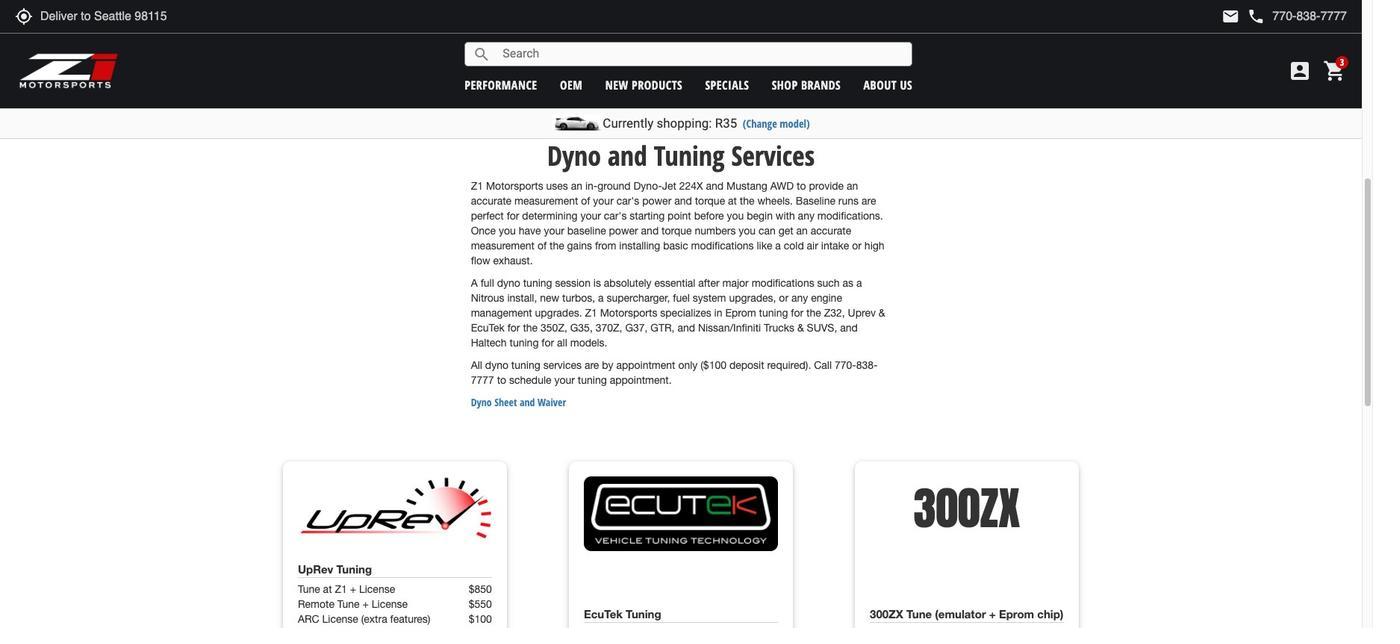 Task type: locate. For each thing, give the bounding box(es) containing it.
tuning up trucks
[[759, 307, 788, 319]]

absolutely
[[604, 277, 652, 289]]

services
[[544, 359, 582, 371]]

motorsports
[[486, 180, 544, 192], [600, 307, 658, 319]]

license up the remote tune + license
[[359, 584, 395, 596]]

eprom up nissan/infiniti
[[726, 307, 757, 319]]

0 vertical spatial motorsports
[[486, 180, 544, 192]]

1 vertical spatial eprom
[[1000, 607, 1035, 621]]

0 vertical spatial car's
[[617, 195, 640, 207]]

a right 'as'
[[857, 277, 862, 289]]

1 horizontal spatial tune
[[338, 599, 360, 611]]

are
[[862, 195, 877, 207], [585, 359, 599, 371]]

for left all
[[542, 337, 554, 349]]

power up installing
[[609, 225, 639, 237]]

tune for 300zx tune (emulator + eprom chip)
[[907, 607, 932, 621]]

phone
[[1248, 7, 1266, 25]]

+ right (emulator at right bottom
[[990, 607, 996, 621]]

shopping_cart
[[1324, 59, 1348, 83]]

0 horizontal spatial torque
[[662, 225, 692, 237]]

a
[[776, 240, 781, 252], [857, 277, 862, 289], [598, 292, 604, 304]]

+
[[350, 584, 356, 596], [363, 599, 369, 611], [990, 607, 996, 621]]

you
[[727, 210, 744, 222], [499, 225, 516, 237], [739, 225, 756, 237]]

and right sheet on the bottom of the page
[[520, 395, 535, 409]]

the down mustang
[[740, 195, 755, 207]]

dyno sheet and waiver
[[471, 395, 566, 409]]

1 vertical spatial dyno
[[485, 359, 509, 371]]

measurement up determining
[[515, 195, 579, 207]]

uprev tuning
[[298, 562, 372, 576]]

of down the have
[[538, 240, 547, 252]]

z1
[[471, 180, 483, 192], [585, 307, 597, 319], [335, 584, 347, 596]]

1 horizontal spatial motorsports
[[600, 307, 658, 319]]

0 vertical spatial any
[[798, 210, 815, 222]]

torque up "basic"
[[662, 225, 692, 237]]

ecutek
[[471, 322, 505, 334], [584, 607, 623, 621]]

+ up arc license (extra features)
[[363, 599, 369, 611]]

haltech
[[471, 337, 507, 349]]

0 horizontal spatial &
[[798, 322, 804, 334]]

modifications
[[691, 240, 754, 252], [752, 277, 815, 289]]

1 vertical spatial tuning
[[337, 562, 372, 576]]

eprom inside a full dyno tuning session is absolutely essential after major modifications such as a nitrous install, new turbos, a supercharger, fuel system upgrades, or any engine management upgrades. z1 motorsports specializes in eprom tuning for the z32, uprev & ecutek for the 350z, g35, 370z, g37, gtr, and nissan/infiniti trucks & suvs, and haltech tuning for all models.
[[726, 307, 757, 319]]

+ for 300zx
[[990, 607, 996, 621]]

new up 'upgrades.'
[[540, 292, 560, 304]]

2 vertical spatial z1
[[335, 584, 347, 596]]

shop brands link
[[772, 77, 841, 93]]

1 horizontal spatial an
[[797, 225, 808, 237]]

1 horizontal spatial are
[[862, 195, 877, 207]]

2 vertical spatial tuning
[[626, 607, 662, 621]]

a right like
[[776, 240, 781, 252]]

0 horizontal spatial power
[[609, 225, 639, 237]]

2 horizontal spatial a
[[857, 277, 862, 289]]

new up 'currently'
[[606, 77, 629, 93]]

mail link
[[1222, 7, 1240, 25]]

7777
[[471, 374, 494, 386]]

license up (extra
[[372, 599, 408, 611]]

1 vertical spatial &
[[798, 322, 804, 334]]

you left begin
[[727, 210, 744, 222]]

&
[[879, 307, 886, 319], [798, 322, 804, 334]]

your down ground
[[593, 195, 614, 207]]

tuning for ecutek tuning
[[626, 607, 662, 621]]

z1 motorsports logo image
[[19, 52, 119, 90]]

starting
[[630, 210, 665, 222]]

1 vertical spatial motorsports
[[600, 307, 658, 319]]

1 horizontal spatial at
[[728, 195, 737, 207]]

1 vertical spatial z1
[[585, 307, 597, 319]]

2 horizontal spatial +
[[990, 607, 996, 621]]

1 vertical spatial at
[[323, 584, 332, 596]]

0 vertical spatial are
[[862, 195, 877, 207]]

and up point
[[675, 195, 692, 207]]

1 horizontal spatial &
[[879, 307, 886, 319]]

to provide
[[797, 180, 844, 192]]

all
[[471, 359, 483, 371]]

accurate up the intake
[[811, 225, 852, 237]]

license
[[359, 584, 395, 596], [372, 599, 408, 611], [322, 613, 358, 625]]

full
[[481, 277, 494, 289]]

0 vertical spatial z1
[[471, 180, 483, 192]]

0 vertical spatial measurement
[[515, 195, 579, 207]]

at down mustang
[[728, 195, 737, 207]]

an up runs
[[847, 180, 859, 192]]

1 horizontal spatial ecutek
[[584, 607, 623, 621]]

us
[[901, 77, 913, 93]]

tuning right haltech
[[510, 337, 539, 349]]

tune down tune at z1 + license
[[338, 599, 360, 611]]

0 vertical spatial torque
[[695, 195, 726, 207]]

at
[[728, 195, 737, 207], [323, 584, 332, 596]]

installing
[[620, 240, 661, 252]]

torque
[[695, 195, 726, 207], [662, 225, 692, 237]]

1 vertical spatial a
[[857, 277, 862, 289]]

& left suvs,
[[798, 322, 804, 334]]

an left in-
[[571, 180, 583, 192]]

torque up before
[[695, 195, 726, 207]]

z32,
[[825, 307, 845, 319]]

0 horizontal spatial are
[[585, 359, 599, 371]]

2 horizontal spatial tune
[[907, 607, 932, 621]]

1 vertical spatial torque
[[662, 225, 692, 237]]

basic
[[664, 240, 689, 252]]

license down the remote tune + license
[[322, 613, 358, 625]]

0 horizontal spatial at
[[323, 584, 332, 596]]

your down services
[[555, 374, 575, 386]]

the up suvs,
[[807, 307, 822, 319]]

power down dyno- at the top left of the page
[[643, 195, 672, 207]]

modifications down the numbers
[[691, 240, 754, 252]]

baseline
[[568, 225, 606, 237]]

turbos,
[[563, 292, 596, 304]]

is
[[594, 277, 601, 289]]

jet
[[662, 180, 677, 192]]

370z,
[[596, 322, 623, 334]]

& right uprev
[[879, 307, 886, 319]]

1 horizontal spatial new
[[606, 77, 629, 93]]

new products link
[[606, 77, 683, 93]]

for
[[507, 210, 520, 222], [791, 307, 804, 319], [508, 322, 520, 334], [542, 337, 554, 349]]

modifications up upgrades, or
[[752, 277, 815, 289]]

supercharger,
[[607, 292, 670, 304]]

1 vertical spatial of
[[538, 240, 547, 252]]

mail phone
[[1222, 7, 1266, 25]]

and down 'currently'
[[608, 138, 648, 174]]

only
[[679, 359, 698, 371]]

0 vertical spatial of
[[581, 195, 591, 207]]

1 vertical spatial modifications
[[752, 277, 815, 289]]

and down specializes
[[678, 322, 696, 334]]

in
[[715, 307, 723, 319]]

performance
[[465, 77, 538, 93]]

the left gains
[[550, 240, 565, 252]]

1 vertical spatial new
[[540, 292, 560, 304]]

0 vertical spatial modifications
[[691, 240, 754, 252]]

g35,
[[571, 322, 593, 334]]

2 horizontal spatial an
[[847, 180, 859, 192]]

are inside all dyno tuning services are by appointment only ($100 deposit required). call 770-838- 7777 to schedule your tuning appointment.
[[585, 359, 599, 371]]

accurate up perfect
[[471, 195, 512, 207]]

0 horizontal spatial +
[[350, 584, 356, 596]]

an right get
[[797, 225, 808, 237]]

1 horizontal spatial z1
[[471, 180, 483, 192]]

appointment
[[617, 359, 676, 371]]

0 vertical spatial eprom
[[726, 307, 757, 319]]

trucks
[[764, 322, 795, 334]]

begin
[[747, 210, 773, 222]]

any
[[798, 210, 815, 222], [792, 292, 809, 304]]

new inside a full dyno tuning session is absolutely essential after major modifications such as a nitrous install, new turbos, a supercharger, fuel system upgrades, or any engine management upgrades. z1 motorsports specializes in eprom tuning for the z32, uprev & ecutek for the 350z, g35, 370z, g37, gtr, and nissan/infiniti trucks & suvs, and haltech tuning for all models.
[[540, 292, 560, 304]]

dyno-
[[634, 180, 662, 192]]

models.
[[571, 337, 608, 349]]

2 vertical spatial a
[[598, 292, 604, 304]]

2 horizontal spatial z1
[[585, 307, 597, 319]]

tune right 300zx at the bottom of the page
[[907, 607, 932, 621]]

about us link
[[864, 77, 913, 93]]

of down in-
[[581, 195, 591, 207]]

0 vertical spatial dyno
[[497, 277, 521, 289]]

1 horizontal spatial torque
[[695, 195, 726, 207]]

accurate
[[471, 195, 512, 207], [811, 225, 852, 237]]

1 vertical spatial accurate
[[811, 225, 852, 237]]

z1 up g35,
[[585, 307, 597, 319]]

0 vertical spatial ecutek
[[471, 322, 505, 334]]

account_box
[[1289, 59, 1313, 83]]

0 vertical spatial dyno
[[548, 138, 601, 174]]

are right runs
[[862, 195, 877, 207]]

0 horizontal spatial a
[[598, 292, 604, 304]]

chip)
[[1038, 607, 1064, 621]]

0 vertical spatial a
[[776, 240, 781, 252]]

0 horizontal spatial z1
[[335, 584, 347, 596]]

a down is
[[598, 292, 604, 304]]

1 vertical spatial are
[[585, 359, 599, 371]]

upgrades.
[[535, 307, 582, 319]]

any down baseline
[[798, 210, 815, 222]]

motorsports up perfect
[[486, 180, 544, 192]]

g37,
[[626, 322, 648, 334]]

0 horizontal spatial ecutek
[[471, 322, 505, 334]]

dyno up uses
[[548, 138, 601, 174]]

motorsports up g37,
[[600, 307, 658, 319]]

1 horizontal spatial a
[[776, 240, 781, 252]]

eprom left chip)
[[1000, 607, 1035, 621]]

z1 up the remote tune + license
[[335, 584, 347, 596]]

new products
[[606, 77, 683, 93]]

0 horizontal spatial new
[[540, 292, 560, 304]]

dyno up install,
[[497, 277, 521, 289]]

300zx
[[870, 607, 904, 621]]

car's
[[617, 195, 640, 207], [604, 210, 627, 222]]

1 vertical spatial any
[[792, 292, 809, 304]]

specials
[[706, 77, 750, 93]]

0 vertical spatial license
[[359, 584, 395, 596]]

0 vertical spatial &
[[879, 307, 886, 319]]

measurement up exhaust.
[[471, 240, 535, 252]]

0 vertical spatial power
[[643, 195, 672, 207]]

0 horizontal spatial dyno
[[471, 395, 492, 409]]

0 vertical spatial accurate
[[471, 195, 512, 207]]

1 horizontal spatial +
[[363, 599, 369, 611]]

1 vertical spatial dyno
[[471, 395, 492, 409]]

flow
[[471, 255, 491, 267]]

perfect
[[471, 210, 504, 222]]

you down begin
[[739, 225, 756, 237]]

0 horizontal spatial eprom
[[726, 307, 757, 319]]

oem link
[[560, 77, 583, 93]]

z1 motorsports uses an in-ground dyno-jet 224x and mustang awd to provide an accurate measurement of your car's power and torque at the wheels. baseline runs are perfect for determining your car's starting point before you begin with any modifications. once you have your baseline power and torque numbers you can get an accurate measurement of the gains from installing basic modifications like a cold air intake or high flow exhaust.
[[471, 180, 885, 267]]

your inside all dyno tuning services are by appointment only ($100 deposit required). call 770-838- 7777 to schedule your tuning appointment.
[[555, 374, 575, 386]]

with
[[776, 210, 795, 222]]

remote tune + license
[[298, 599, 408, 611]]

0 vertical spatial at
[[728, 195, 737, 207]]

z1 up perfect
[[471, 180, 483, 192]]

1 vertical spatial power
[[609, 225, 639, 237]]

for up the have
[[507, 210, 520, 222]]

tune up the remote
[[298, 584, 320, 596]]

1 horizontal spatial eprom
[[1000, 607, 1035, 621]]

mail
[[1222, 7, 1240, 25]]

at up the remote
[[323, 584, 332, 596]]

1 horizontal spatial dyno
[[548, 138, 601, 174]]

of
[[581, 195, 591, 207], [538, 240, 547, 252]]

0 horizontal spatial motorsports
[[486, 180, 544, 192]]

+ up the remote tune + license
[[350, 584, 356, 596]]

and down starting
[[641, 225, 659, 237]]

1 vertical spatial ecutek
[[584, 607, 623, 621]]

get
[[779, 225, 794, 237]]

are left by
[[585, 359, 599, 371]]

at inside z1 motorsports uses an in-ground dyno-jet 224x and mustang awd to provide an accurate measurement of your car's power and torque at the wheels. baseline runs are perfect for determining your car's starting point before you begin with any modifications. once you have your baseline power and torque numbers you can get an accurate measurement of the gains from installing basic modifications like a cold air intake or high flow exhaust.
[[728, 195, 737, 207]]

dyno up to
[[485, 359, 509, 371]]

dyno
[[548, 138, 601, 174], [471, 395, 492, 409]]

any left "engine"
[[792, 292, 809, 304]]

tuning for uprev tuning
[[337, 562, 372, 576]]

dyno down 7777
[[471, 395, 492, 409]]



Task type: vqa. For each thing, say whether or not it's contained in the screenshot.
Cold
yes



Task type: describe. For each thing, give the bounding box(es) containing it.
arc license (extra features)
[[298, 613, 431, 625]]

deposit
[[730, 359, 765, 371]]

baseline
[[796, 195, 836, 207]]

your down determining
[[544, 225, 565, 237]]

any inside a full dyno tuning session is absolutely essential after major modifications such as a nitrous install, new turbos, a supercharger, fuel system upgrades, or any engine management upgrades. z1 motorsports specializes in eprom tuning for the z32, uprev & ecutek for the 350z, g35, 370z, g37, gtr, and nissan/infiniti trucks & suvs, and haltech tuning for all models.
[[792, 292, 809, 304]]

dyno inside all dyno tuning services are by appointment only ($100 deposit required). call 770-838- 7777 to schedule your tuning appointment.
[[485, 359, 509, 371]]

nissan/infiniti
[[698, 322, 761, 334]]

you left the have
[[499, 225, 516, 237]]

ecutek inside a full dyno tuning session is absolutely essential after major modifications such as a nitrous install, new turbos, a supercharger, fuel system upgrades, or any engine management upgrades. z1 motorsports specializes in eprom tuning for the z32, uprev & ecutek for the 350z, g35, 370z, g37, gtr, and nissan/infiniti trucks & suvs, and haltech tuning for all models.
[[471, 322, 505, 334]]

838-
[[857, 359, 878, 371]]

all
[[557, 337, 568, 349]]

or
[[853, 240, 862, 252]]

300zx tune (emulator + eprom chip)
[[870, 607, 1064, 621]]

model)
[[780, 117, 810, 131]]

nitrous
[[471, 292, 505, 304]]

sheet
[[495, 395, 517, 409]]

1 horizontal spatial accurate
[[811, 225, 852, 237]]

1 vertical spatial measurement
[[471, 240, 535, 252]]

as
[[843, 277, 854, 289]]

numbers
[[695, 225, 736, 237]]

products
[[632, 77, 683, 93]]

(change
[[743, 117, 778, 131]]

have
[[519, 225, 541, 237]]

search
[[473, 45, 491, 63]]

dyno for dyno and tuning services
[[548, 138, 601, 174]]

uprev
[[848, 307, 876, 319]]

1 vertical spatial car's
[[604, 210, 627, 222]]

2 vertical spatial license
[[322, 613, 358, 625]]

brands
[[802, 77, 841, 93]]

$550
[[469, 599, 492, 611]]

required).
[[768, 359, 812, 371]]

major
[[723, 277, 749, 289]]

arc
[[298, 613, 320, 625]]

300zx
[[914, 474, 1021, 542]]

$850
[[469, 584, 492, 596]]

intake
[[822, 240, 850, 252]]

once
[[471, 225, 496, 237]]

uprev
[[298, 562, 334, 576]]

0 horizontal spatial of
[[538, 240, 547, 252]]

(change model) link
[[743, 117, 810, 131]]

my_location
[[15, 7, 33, 25]]

Search search field
[[491, 43, 912, 66]]

to
[[497, 374, 507, 386]]

system
[[693, 292, 727, 304]]

waiver
[[538, 395, 566, 409]]

management
[[471, 307, 532, 319]]

and down uprev
[[841, 322, 858, 334]]

(emulator
[[936, 607, 987, 621]]

after
[[699, 277, 720, 289]]

by
[[602, 359, 614, 371]]

0 horizontal spatial accurate
[[471, 195, 512, 207]]

shop brands
[[772, 77, 841, 93]]

exhaust.
[[493, 255, 533, 267]]

specializes
[[661, 307, 712, 319]]

shopping_cart link
[[1320, 59, 1348, 83]]

$100
[[469, 613, 492, 625]]

tuning up schedule
[[512, 359, 541, 371]]

1 vertical spatial license
[[372, 599, 408, 611]]

remote
[[298, 599, 335, 611]]

determining
[[522, 210, 578, 222]]

1 horizontal spatial of
[[581, 195, 591, 207]]

wheels.
[[758, 195, 793, 207]]

tuning up install,
[[523, 277, 553, 289]]

call
[[814, 359, 832, 371]]

tune for remote tune + license
[[338, 599, 360, 611]]

0 horizontal spatial an
[[571, 180, 583, 192]]

schedule
[[510, 374, 552, 386]]

specials link
[[706, 77, 750, 93]]

runs
[[839, 195, 859, 207]]

suvs,
[[807, 322, 838, 334]]

gains
[[567, 240, 592, 252]]

for inside z1 motorsports uses an in-ground dyno-jet 224x and mustang awd to provide an accurate measurement of your car's power and torque at the wheels. baseline runs are perfect for determining your car's starting point before you begin with any modifications. once you have your baseline power and torque numbers you can get an accurate measurement of the gains from installing basic modifications like a cold air intake or high flow exhaust.
[[507, 210, 520, 222]]

services
[[732, 138, 815, 174]]

shop
[[772, 77, 798, 93]]

for down management
[[508, 322, 520, 334]]

tuning down by
[[578, 374, 607, 386]]

the left '350z,'
[[523, 322, 538, 334]]

modifications.
[[818, 210, 884, 222]]

a
[[471, 277, 478, 289]]

uses
[[547, 180, 568, 192]]

(extra
[[361, 613, 387, 625]]

your up baseline
[[581, 210, 601, 222]]

dyno inside a full dyno tuning session is absolutely essential after major modifications such as a nitrous install, new turbos, a supercharger, fuel system upgrades, or any engine management upgrades. z1 motorsports specializes in eprom tuning for the z32, uprev & ecutek for the 350z, g35, 370z, g37, gtr, and nissan/infiniti trucks & suvs, and haltech tuning for all models.
[[497, 277, 521, 289]]

currently shopping: r35 (change model)
[[603, 116, 810, 131]]

all dyno tuning services are by appointment only ($100 deposit required). call 770-838- 7777 to schedule your tuning appointment.
[[471, 359, 878, 386]]

1 horizontal spatial power
[[643, 195, 672, 207]]

($100
[[701, 359, 727, 371]]

before
[[695, 210, 724, 222]]

a inside z1 motorsports uses an in-ground dyno-jet 224x and mustang awd to provide an accurate measurement of your car's power and torque at the wheels. baseline runs are perfect for determining your car's starting point before you begin with any modifications. once you have your baseline power and torque numbers you can get an accurate measurement of the gains from installing basic modifications like a cold air intake or high flow exhaust.
[[776, 240, 781, 252]]

for up trucks
[[791, 307, 804, 319]]

are inside z1 motorsports uses an in-ground dyno-jet 224x and mustang awd to provide an accurate measurement of your car's power and torque at the wheels. baseline runs are perfect for determining your car's starting point before you begin with any modifications. once you have your baseline power and torque numbers you can get an accurate measurement of the gains from installing basic modifications like a cold air intake or high flow exhaust.
[[862, 195, 877, 207]]

upgrades, or
[[729, 292, 789, 304]]

install,
[[508, 292, 537, 304]]

+ for tune
[[350, 584, 356, 596]]

such
[[818, 277, 840, 289]]

dyno for dyno sheet and waiver
[[471, 395, 492, 409]]

point
[[668, 210, 692, 222]]

can
[[759, 225, 776, 237]]

shopping:
[[657, 116, 712, 131]]

high
[[865, 240, 885, 252]]

motorsports inside a full dyno tuning session is absolutely essential after major modifications such as a nitrous install, new turbos, a supercharger, fuel system upgrades, or any engine management upgrades. z1 motorsports specializes in eprom tuning for the z32, uprev & ecutek for the 350z, g35, 370z, g37, gtr, and nissan/infiniti trucks & suvs, and haltech tuning for all models.
[[600, 307, 658, 319]]

ecutek tuning
[[584, 607, 662, 621]]

770-
[[835, 359, 857, 371]]

0 vertical spatial tuning
[[654, 138, 725, 174]]

features)
[[390, 613, 431, 625]]

fuel
[[673, 292, 690, 304]]

0 horizontal spatial tune
[[298, 584, 320, 596]]

350z,
[[541, 322, 568, 334]]

ground
[[598, 180, 631, 192]]

session
[[555, 277, 591, 289]]

essential
[[655, 277, 696, 289]]

and right 224x
[[706, 180, 724, 192]]

z1 inside a full dyno tuning session is absolutely essential after major modifications such as a nitrous install, new turbos, a supercharger, fuel system upgrades, or any engine management upgrades. z1 motorsports specializes in eprom tuning for the z32, uprev & ecutek for the 350z, g35, 370z, g37, gtr, and nissan/infiniti trucks & suvs, and haltech tuning for all models.
[[585, 307, 597, 319]]

any inside z1 motorsports uses an in-ground dyno-jet 224x and mustang awd to provide an accurate measurement of your car's power and torque at the wheels. baseline runs are perfect for determining your car's starting point before you begin with any modifications. once you have your baseline power and torque numbers you can get an accurate measurement of the gains from installing basic modifications like a cold air intake or high flow exhaust.
[[798, 210, 815, 222]]

modifications inside z1 motorsports uses an in-ground dyno-jet 224x and mustang awd to provide an accurate measurement of your car's power and torque at the wheels. baseline runs are perfect for determining your car's starting point before you begin with any modifications. once you have your baseline power and torque numbers you can get an accurate measurement of the gains from installing basic modifications like a cold air intake or high flow exhaust.
[[691, 240, 754, 252]]

z1 inside z1 motorsports uses an in-ground dyno-jet 224x and mustang awd to provide an accurate measurement of your car's power and torque at the wheels. baseline runs are perfect for determining your car's starting point before you begin with any modifications. once you have your baseline power and torque numbers you can get an accurate measurement of the gains from installing basic modifications like a cold air intake or high flow exhaust.
[[471, 180, 483, 192]]

modifications inside a full dyno tuning session is absolutely essential after major modifications such as a nitrous install, new turbos, a supercharger, fuel system upgrades, or any engine management upgrades. z1 motorsports specializes in eprom tuning for the z32, uprev & ecutek for the 350z, g35, 370z, g37, gtr, and nissan/infiniti trucks & suvs, and haltech tuning for all models.
[[752, 277, 815, 289]]

dyno and tuning services
[[548, 138, 815, 174]]

motorsports inside z1 motorsports uses an in-ground dyno-jet 224x and mustang awd to provide an accurate measurement of your car's power and torque at the wheels. baseline runs are perfect for determining your car's starting point before you begin with any modifications. once you have your baseline power and torque numbers you can get an accurate measurement of the gains from installing basic modifications like a cold air intake or high flow exhaust.
[[486, 180, 544, 192]]

0 vertical spatial new
[[606, 77, 629, 93]]

from
[[595, 240, 617, 252]]

appointment.
[[610, 374, 672, 386]]



